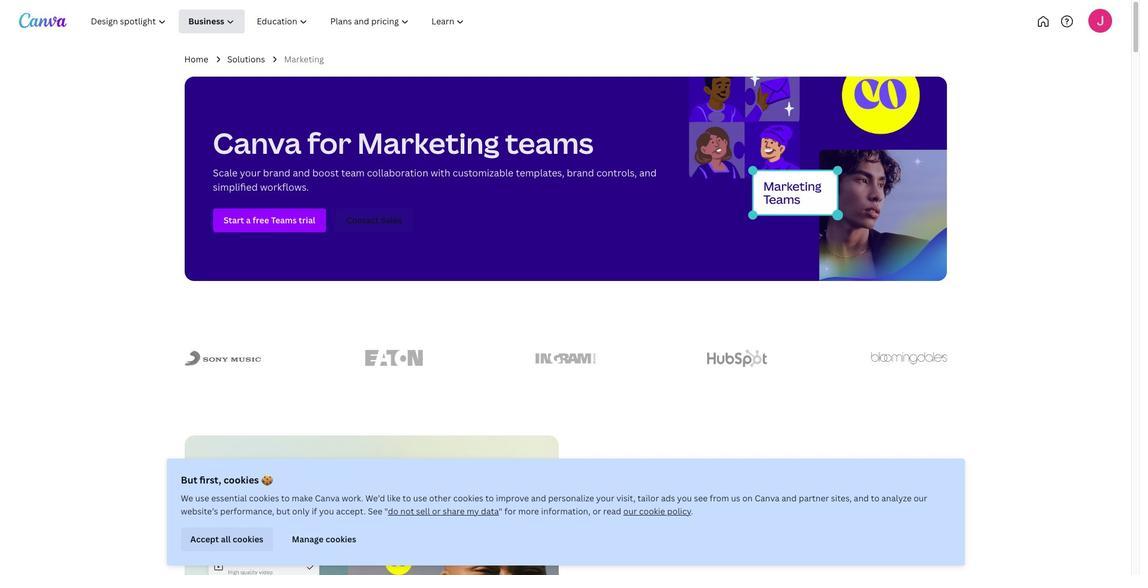 Task type: locate. For each thing, give the bounding box(es) containing it.
or right sell
[[432, 506, 441, 517]]

sell
[[416, 506, 430, 517]]

brand up the workflows.
[[263, 167, 291, 180]]

more
[[518, 506, 539, 517]]

1 vertical spatial you
[[319, 506, 334, 517]]

your left brand. at bottom right
[[756, 549, 777, 562]]

1 " from the left
[[385, 506, 388, 517]]

your up simplified on the left of page
[[240, 167, 261, 180]]

canva up scale
[[213, 124, 302, 162]]

cookie
[[639, 506, 665, 517]]

2 horizontal spatial you
[[815, 521, 832, 534]]

marketing down top level navigation element
[[284, 53, 324, 65]]

every
[[606, 535, 632, 548]]

our right 'analyze'
[[914, 492, 928, 504]]

all
[[221, 533, 231, 545]]

0 vertical spatial team
[[341, 167, 365, 180]]

team inside canva for marketing teams scale your brand and boost team collaboration with customizable templates, brand controls, and simplified workflows.
[[341, 167, 365, 180]]

1 horizontal spatial our
[[914, 492, 928, 504]]

website's
[[181, 506, 218, 517]]

2 vertical spatial your
[[756, 549, 777, 562]]

and
[[293, 167, 310, 180], [640, 167, 657, 180], [531, 492, 546, 504], [782, 492, 797, 504], [854, 492, 869, 504], [741, 506, 759, 519], [759, 535, 777, 548]]

scalable
[[701, 506, 739, 519]]

2 horizontal spatial your
[[756, 549, 777, 562]]

we'd
[[366, 492, 385, 504]]

use up website's
[[195, 492, 209, 504]]

a
[[694, 506, 699, 519]]

teams
[[505, 124, 594, 162]]

and down on
[[741, 506, 759, 519]]

and up 'workplace'
[[854, 492, 869, 504]]

other
[[429, 492, 451, 504]]

from
[[710, 492, 729, 504]]

empower
[[853, 521, 896, 534]]

0 vertical spatial our
[[914, 492, 928, 504]]

faster
[[845, 476, 904, 502]]

partner
[[799, 492, 829, 504]]

your up read
[[596, 492, 615, 504]]

ingram miro image
[[536, 354, 596, 363]]

employee
[[634, 535, 679, 548]]

team down policy
[[666, 521, 689, 534]]

your inside we use essential cookies to make canva work. we'd like to use other cookies to improve and personalize your visit, tailor ads you see from us on canva and partner sites, and to analyze our website's performance, but only if you accept. see "
[[596, 492, 615, 504]]

you
[[677, 492, 692, 504], [319, 506, 334, 517], [815, 521, 832, 534]]

to up also
[[682, 535, 691, 548]]

0 horizontal spatial your
[[240, 167, 261, 180]]

any
[[878, 535, 895, 548]]

2 vertical spatial you
[[815, 521, 832, 534]]

1 horizontal spatial your
[[596, 492, 615, 504]]

0 horizontal spatial marketing
[[284, 53, 324, 65]]

but
[[181, 473, 197, 487]]

data
[[481, 506, 499, 517]]

your inside create engaging content, faster canva for teams is a scalable and cost-effective workplace solution designed for team collaboration. with canva, you can empower every employee to create quality and on-brand content for any channel, while also safeguarding your brand.
[[756, 549, 777, 562]]

" down improve
[[499, 506, 503, 517]]

and down 'with'
[[759, 535, 777, 548]]

we
[[181, 492, 193, 504]]

cookies right all
[[233, 533, 263, 545]]

your
[[240, 167, 261, 180], [596, 492, 615, 504], [756, 549, 777, 562]]

you right if on the bottom left of page
[[319, 506, 334, 517]]

workflows.
[[260, 181, 309, 194]]

cookies up essential
[[224, 473, 259, 487]]

canva up designed
[[606, 506, 635, 519]]

only
[[292, 506, 310, 517]]

you up policy
[[677, 492, 692, 504]]

personalize
[[548, 492, 594, 504]]

.
[[691, 506, 693, 517]]

sony music image
[[184, 351, 260, 366]]

use up sell
[[413, 492, 427, 504]]

2 " from the left
[[499, 506, 503, 517]]

team
[[341, 167, 365, 180], [666, 521, 689, 534]]

" right see
[[385, 506, 388, 517]]

content
[[824, 535, 860, 548]]

brand
[[263, 167, 291, 180], [567, 167, 594, 180], [794, 535, 822, 548]]

1 vertical spatial your
[[596, 492, 615, 504]]

1 horizontal spatial marketing
[[357, 124, 500, 162]]

1 horizontal spatial you
[[677, 492, 692, 504]]

you left the can on the bottom right
[[815, 521, 832, 534]]

customizable
[[453, 167, 514, 180]]

accept all cookies button
[[181, 528, 273, 551]]

policy
[[667, 506, 691, 517]]

with
[[758, 521, 779, 534]]

create
[[694, 535, 723, 548]]

or left read
[[593, 506, 601, 517]]

to left 'analyze'
[[871, 492, 880, 504]]

create engaging content, faster canva for teams is a scalable and cost-effective workplace solution designed for team collaboration. with canva, you can empower every employee to create quality and on-brand content for any channel, while also safeguarding your brand.
[[606, 476, 914, 562]]

0 horizontal spatial our
[[624, 506, 637, 517]]

while
[[648, 549, 672, 562]]

brand left 'controls,'
[[567, 167, 594, 180]]

" inside we use essential cookies to make canva work. we'd like to use other cookies to improve and personalize your visit, tailor ads you see from us on canva and partner sites, and to analyze our website's performance, but only if you accept. see "
[[385, 506, 388, 517]]

0 vertical spatial your
[[240, 167, 261, 180]]

ads
[[661, 492, 675, 504]]

for
[[307, 124, 352, 162], [505, 506, 516, 517], [637, 506, 650, 519], [650, 521, 664, 534], [862, 535, 876, 548]]

content,
[[761, 476, 842, 502]]

0 horizontal spatial you
[[319, 506, 334, 517]]

to up 'but'
[[281, 492, 290, 504]]

for up boost
[[307, 124, 352, 162]]

cookies up my
[[453, 492, 484, 504]]

hubspot image
[[708, 350, 767, 367]]

1 horizontal spatial use
[[413, 492, 427, 504]]

our down visit,
[[624, 506, 637, 517]]

2 use from the left
[[413, 492, 427, 504]]

manage
[[292, 533, 324, 545]]

0 horizontal spatial use
[[195, 492, 209, 504]]

brand inside create engaging content, faster canva for teams is a scalable and cost-effective workplace solution designed for team collaboration. with canva, you can empower every employee to create quality and on-brand content for any channel, while also safeguarding your brand.
[[794, 535, 822, 548]]

accept all cookies
[[190, 533, 263, 545]]

cookies down accept.
[[326, 533, 356, 545]]

our
[[914, 492, 928, 504], [624, 506, 637, 517]]

canva inside canva for marketing teams scale your brand and boost team collaboration with customizable templates, brand controls, and simplified workflows.
[[213, 124, 302, 162]]

1 use from the left
[[195, 492, 209, 504]]

canva up if on the bottom left of page
[[315, 492, 340, 504]]

1 vertical spatial marketing
[[357, 124, 500, 162]]

0 horizontal spatial "
[[385, 506, 388, 517]]

manage cookies button
[[282, 528, 366, 551]]

team right boost
[[341, 167, 365, 180]]

1 horizontal spatial team
[[666, 521, 689, 534]]

we use essential cookies to make canva work. we'd like to use other cookies to improve and personalize your visit, tailor ads you see from us on canva and partner sites, and to analyze our website's performance, but only if you accept. see "
[[181, 492, 928, 517]]

and up the workflows.
[[293, 167, 310, 180]]

to up data
[[486, 492, 494, 504]]

on
[[743, 492, 753, 504]]

your inside canva for marketing teams scale your brand and boost team collaboration with customizable templates, brand controls, and simplified workflows.
[[240, 167, 261, 180]]

"
[[385, 506, 388, 517], [499, 506, 503, 517]]

analyze
[[882, 492, 912, 504]]

use
[[195, 492, 209, 504], [413, 492, 427, 504]]

brand down the canva,
[[794, 535, 822, 548]]

for down improve
[[505, 506, 516, 517]]

1 horizontal spatial or
[[593, 506, 601, 517]]

cookies
[[224, 473, 259, 487], [249, 492, 279, 504], [453, 492, 484, 504], [233, 533, 263, 545], [326, 533, 356, 545]]

0 horizontal spatial or
[[432, 506, 441, 517]]

0 horizontal spatial team
[[341, 167, 365, 180]]

1 vertical spatial team
[[666, 521, 689, 534]]

1 horizontal spatial "
[[499, 506, 503, 517]]

canva
[[213, 124, 302, 162], [315, 492, 340, 504], [755, 492, 780, 504], [606, 506, 635, 519]]

marketing up with
[[357, 124, 500, 162]]

top level navigation element
[[81, 10, 515, 33]]

read
[[603, 506, 622, 517]]

2 horizontal spatial brand
[[794, 535, 822, 548]]

1 or from the left
[[432, 506, 441, 517]]

or
[[432, 506, 441, 517], [593, 506, 601, 517]]

can
[[834, 521, 850, 534]]

1 horizontal spatial brand
[[567, 167, 594, 180]]

0 vertical spatial you
[[677, 492, 692, 504]]



Task type: describe. For each thing, give the bounding box(es) containing it.
cookies inside manage cookies button
[[326, 533, 356, 545]]

bloomingdale's image
[[871, 352, 947, 365]]

see
[[368, 506, 383, 517]]

do
[[388, 506, 399, 517]]

cookies inside accept all cookies button
[[233, 533, 263, 545]]

on-
[[779, 535, 794, 548]]

engaging
[[675, 476, 757, 502]]

canva for marketing teams scale your brand and boost team collaboration with customizable templates, brand controls, and simplified workflows.
[[213, 124, 657, 194]]

safeguarding
[[695, 549, 754, 562]]

my
[[467, 506, 479, 517]]

templates,
[[516, 167, 565, 180]]

our inside we use essential cookies to make canva work. we'd like to use other cookies to improve and personalize your visit, tailor ads you see from us on canva and partner sites, and to analyze our website's performance, but only if you accept. see "
[[914, 492, 928, 504]]

brand.
[[780, 549, 809, 562]]

canva up cost-
[[755, 492, 780, 504]]

is
[[684, 506, 691, 519]]

workplace
[[827, 506, 874, 519]]

with
[[431, 167, 451, 180]]

cookies down 🍪
[[249, 492, 279, 504]]

canva inside create engaging content, faster canva for teams is a scalable and cost-effective workplace solution designed for team collaboration. with canva, you can empower every employee to create quality and on-brand content for any channel, while also safeguarding your brand.
[[606, 506, 635, 519]]

you inside create engaging content, faster canva for teams is a scalable and cost-effective workplace solution designed for team collaboration. with canva, you can empower every employee to create quality and on-brand content for any channel, while also safeguarding your brand.
[[815, 521, 832, 534]]

improve
[[496, 492, 529, 504]]

and up do not sell or share my data " for more information, or read our cookie policy .
[[531, 492, 546, 504]]

and right 'controls,'
[[640, 167, 657, 180]]

us
[[731, 492, 741, 504]]

but first, cookies 🍪
[[181, 473, 273, 487]]

1 vertical spatial our
[[624, 506, 637, 517]]

for inside canva for marketing teams scale your brand and boost team collaboration with customizable templates, brand controls, and simplified workflows.
[[307, 124, 352, 162]]

manage cookies
[[292, 533, 356, 545]]

solution
[[876, 506, 914, 519]]

home
[[184, 53, 208, 65]]

share
[[443, 506, 465, 517]]

to inside create engaging content, faster canva for teams is a scalable and cost-effective workplace solution designed for team collaboration. with canva, you can empower every employee to create quality and on-brand content for any channel, while also safeguarding your brand.
[[682, 535, 691, 548]]

team inside create engaging content, faster canva for teams is a scalable and cost-effective workplace solution designed for team collaboration. with canva, you can empower every employee to create quality and on-brand content for any channel, while also safeguarding your brand.
[[666, 521, 689, 534]]

performance,
[[220, 506, 274, 517]]

to right like
[[403, 492, 411, 504]]

accept
[[190, 533, 219, 545]]

also
[[674, 549, 693, 562]]

tailor
[[638, 492, 659, 504]]

information,
[[541, 506, 591, 517]]

solutions link
[[227, 53, 265, 66]]

if
[[312, 506, 317, 517]]

scale
[[213, 167, 238, 180]]

designed
[[606, 521, 648, 534]]

but
[[276, 506, 290, 517]]

for down tailor
[[637, 506, 650, 519]]

and up "effective"
[[782, 492, 797, 504]]

make
[[292, 492, 313, 504]]

for up the employee
[[650, 521, 664, 534]]

cost-
[[761, 506, 784, 519]]

channel,
[[606, 549, 645, 562]]

collaboration
[[367, 167, 428, 180]]

create
[[606, 476, 671, 502]]

0 vertical spatial marketing
[[284, 53, 324, 65]]

0 horizontal spatial brand
[[263, 167, 291, 180]]

teams
[[653, 506, 682, 519]]

sites,
[[831, 492, 852, 504]]

collaboration.
[[692, 521, 755, 534]]

controls,
[[597, 167, 637, 180]]

work.
[[342, 492, 364, 504]]

accept.
[[336, 506, 366, 517]]

simplified
[[213, 181, 258, 194]]

eaton image
[[365, 350, 423, 367]]

for down empower
[[862, 535, 876, 548]]

do not sell or share my data " for more information, or read our cookie policy .
[[388, 506, 693, 517]]

marketing inside canva for marketing teams scale your brand and boost team collaboration with customizable templates, brand controls, and simplified workflows.
[[357, 124, 500, 162]]

effective
[[784, 506, 825, 519]]

boost
[[312, 167, 339, 180]]

quality
[[725, 535, 757, 548]]

our cookie policy link
[[624, 506, 691, 517]]

solutions
[[227, 53, 265, 65]]

do not sell or share my data link
[[388, 506, 499, 517]]

home link
[[184, 53, 208, 66]]

like
[[387, 492, 401, 504]]

essential
[[211, 492, 247, 504]]

see
[[694, 492, 708, 504]]

canva,
[[781, 521, 812, 534]]

first,
[[200, 473, 221, 487]]

🍪
[[261, 473, 273, 487]]

not
[[401, 506, 414, 517]]

2 or from the left
[[593, 506, 601, 517]]

visit,
[[617, 492, 636, 504]]



Task type: vqa. For each thing, say whether or not it's contained in the screenshot.
the leftmost 'our'
yes



